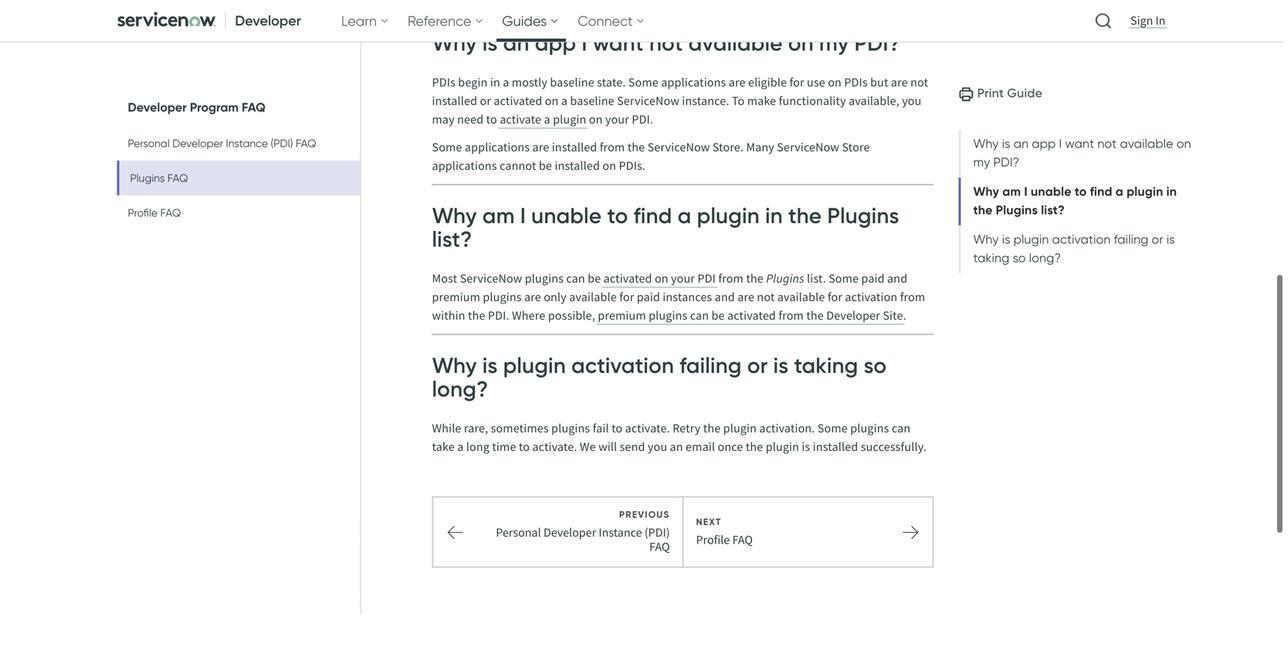 Task type: locate. For each thing, give the bounding box(es) containing it.
developer
[[235, 12, 301, 29]]

sign in button
[[1128, 12, 1169, 29]]

sign in
[[1131, 13, 1166, 28]]

sign
[[1131, 13, 1153, 28]]

developer link
[[111, 0, 310, 42]]



Task type: describe. For each thing, give the bounding box(es) containing it.
learn button
[[335, 0, 395, 42]]

connect
[[578, 12, 633, 29]]

guides button
[[496, 0, 566, 42]]

reference button
[[402, 0, 490, 42]]

learn
[[341, 12, 377, 29]]

guides
[[502, 12, 547, 29]]

reference
[[408, 12, 471, 29]]

connect button
[[572, 0, 652, 42]]

in
[[1156, 13, 1166, 28]]



